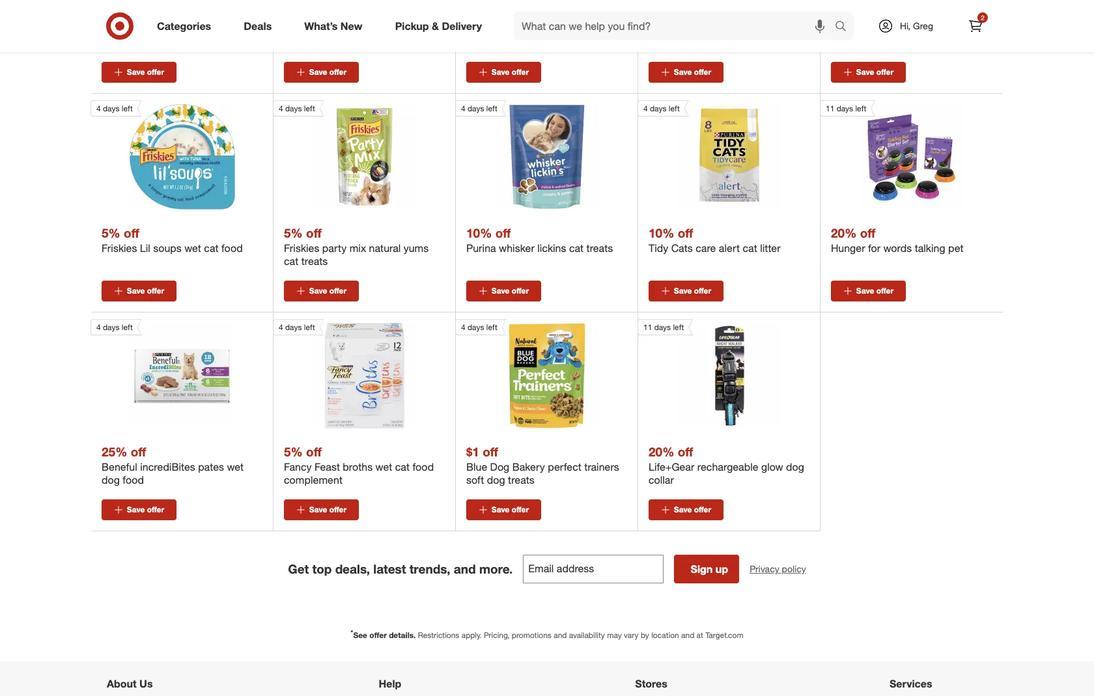 Task type: vqa. For each thing, say whether or not it's contained in the screenshot.
Coupon in the $10 off Raid essentials light trap starter kit MFR single-use coupon
no



Task type: describe. For each thing, give the bounding box(es) containing it.
11 for 20% off life+gear rechargeable glow dog collar
[[644, 323, 652, 332]]

offer for 20% off hunger for words talking pet
[[877, 286, 894, 296]]

4 days left for $1 off blue dog bakery perfect trainers soft dog treats
[[461, 323, 497, 332]]

save offer for $3 off blue tastefuls wet cat food
[[309, 67, 347, 77]]

vary
[[624, 631, 639, 640]]

dog inside the $1 off blue dog bakery perfect trainers soft dog treats
[[487, 474, 505, 487]]

save for $3 off blue buffalo tastefuls cat food
[[127, 67, 145, 77]]

wet inside $3 off blue tastefuls wet cat food
[[357, 23, 374, 36]]

11 days left for 20% off hunger for words talking pet
[[826, 104, 867, 113]]

friskies for 5% off friskies wet cat food
[[649, 23, 684, 36]]

puzzles
[[566, 23, 601, 36]]

save offer for 5% off friskies lil soups wet cat food
[[127, 286, 164, 296]]

may
[[607, 631, 622, 640]]

4 for 10% off tidy cats care alert cat litter
[[644, 104, 648, 113]]

stores
[[635, 678, 668, 691]]

privacy
[[750, 564, 780, 575]]

save for 20% off life+gear rechargeable glow dog collar
[[674, 505, 692, 515]]

save offer button for 10% off purina fancy feast broths wet cat food
[[831, 62, 906, 83]]

save offer button for 25% off beneful incredibites pates wet dog food
[[102, 500, 177, 521]]

hunger
[[831, 242, 865, 255]]

$3 for $3 off blue tastefuls wet cat food
[[284, 7, 297, 22]]

friskies for 5% off friskies party mix natural yums cat treats
[[284, 242, 319, 255]]

deals
[[244, 19, 272, 32]]

left for 5% off friskies lil soups wet cat food
[[122, 104, 133, 113]]

2
[[981, 14, 985, 21]]

hi, greg
[[900, 20, 934, 31]]

pricing,
[[484, 631, 510, 640]]

feast
[[892, 23, 915, 36]]

wet inside 10% off purina fancy feast broths wet cat food
[[950, 23, 967, 36]]

sign up
[[691, 563, 728, 576]]

broths inside 5% off fancy feast broths wet cat food complement
[[343, 461, 373, 474]]

20% off life+gear rechargeable glow dog collar
[[649, 444, 804, 487]]

save offer for 10% off purina fancy feast broths wet cat food
[[856, 67, 894, 77]]

cat inside $3 off blue tastefuls wet cat food
[[377, 23, 391, 36]]

offer for $3 off blue tastefuls wet cat food
[[329, 67, 347, 77]]

toys
[[534, 23, 554, 36]]

4 days left for 25% off beneful incredibites pates wet dog food
[[96, 323, 133, 332]]

left for 10% off purina whisker lickins cat treats
[[486, 104, 497, 113]]

perfect
[[548, 461, 582, 474]]

purina for 10% off purina fancy feast broths wet cat food
[[831, 23, 861, 36]]

dog
[[490, 461, 510, 474]]

get top deals, latest trends, and more.
[[288, 562, 513, 577]]

5% for 5% off friskies wet cat food
[[649, 7, 668, 22]]

lickins
[[538, 242, 566, 255]]

bakery
[[512, 461, 545, 474]]

*
[[351, 629, 353, 637]]

beneful
[[102, 461, 137, 474]]

food inside 5% off friskies wet cat food
[[724, 23, 745, 36]]

target.com
[[706, 631, 744, 640]]

brightkins pet toys & puzzles button
[[466, 0, 627, 49]]

offer for 25% off beneful incredibites pates wet dog food
[[147, 505, 164, 515]]

complement
[[284, 474, 343, 487]]

natural
[[369, 242, 401, 255]]

4 for 5% off fancy feast broths wet cat food complement
[[279, 323, 283, 332]]

restrictions
[[418, 631, 459, 640]]

save for 25% off beneful incredibites pates wet dog food
[[127, 505, 145, 515]]

off for 10% off tidy cats care alert cat litter
[[678, 225, 693, 240]]

20% for 20% off hunger for words talking pet
[[831, 225, 857, 240]]

off for 5% off friskies wet cat food
[[671, 7, 686, 22]]

20% for 20% off life+gear rechargeable glow dog collar
[[649, 444, 674, 459]]

whisker
[[499, 242, 535, 255]]

life+gear
[[649, 461, 695, 474]]

5% off friskies party mix natural yums cat treats
[[284, 225, 429, 268]]

privacy policy link
[[750, 563, 806, 576]]

get
[[288, 562, 309, 577]]

4 days left for 10% off tidy cats care alert cat litter
[[644, 104, 680, 113]]

about us
[[107, 678, 153, 691]]

save for $1 off blue dog bakery perfect trainers soft dog treats
[[492, 505, 510, 515]]

save offer for 20% off hunger for words talking pet
[[856, 286, 894, 296]]

buffalo
[[125, 23, 158, 36]]

$1 off blue dog bakery perfect trainers soft dog treats
[[466, 444, 619, 487]]

save offer down brightkins
[[492, 67, 529, 77]]

new
[[341, 19, 363, 32]]

20% off hunger for words talking pet
[[831, 225, 964, 255]]

promotions
[[512, 631, 552, 640]]

privacy policy
[[750, 564, 806, 575]]

feast
[[315, 461, 340, 474]]

$3 off blue buffalo tastefuls cat food
[[102, 7, 243, 36]]

10% for 10% off tidy cats care alert cat litter
[[649, 225, 674, 240]]

25% off beneful incredibites pates wet dog food
[[102, 444, 244, 487]]

days for 10% off tidy cats care alert cat litter
[[650, 104, 667, 113]]

4 for 25% off beneful incredibites pates wet dog food
[[96, 323, 101, 332]]

yums
[[404, 242, 429, 255]]

offer for 5% off friskies wet cat food
[[694, 67, 711, 77]]

11 for 20% off hunger for words talking pet
[[826, 104, 835, 113]]

off for 20% off life+gear rechargeable glow dog collar
[[678, 444, 693, 459]]

friskies for 5% off friskies lil soups wet cat food
[[102, 242, 137, 255]]

save offer button for 20% off life+gear rechargeable glow dog collar
[[649, 500, 724, 521]]

fancy
[[864, 23, 889, 36]]

delivery
[[442, 19, 482, 32]]

about
[[107, 678, 137, 691]]

food inside 5% off fancy feast broths wet cat food complement
[[413, 461, 434, 474]]

dog inside 25% off beneful incredibites pates wet dog food
[[102, 474, 120, 487]]

left for 10% off tidy cats care alert cat litter
[[669, 104, 680, 113]]

categories link
[[146, 12, 227, 40]]

4 days left button for 5% off friskies party mix natural yums cat treats
[[273, 100, 417, 210]]

4 days left button for 5% off friskies lil soups wet cat food
[[91, 100, 235, 210]]

party
[[322, 242, 347, 255]]

location
[[651, 631, 679, 640]]

wet inside 5% off fancy feast broths wet cat food complement
[[376, 461, 392, 474]]

$3 for $3 off blue buffalo tastefuls cat food
[[102, 7, 115, 22]]

save offer for 25% off beneful incredibites pates wet dog food
[[127, 505, 164, 515]]

purina for 10% off purina whisker lickins cat treats
[[466, 242, 496, 255]]

offer for 20% off life+gear rechargeable glow dog collar
[[694, 505, 711, 515]]

left for $1 off blue dog bakery perfect trainers soft dog treats
[[486, 323, 497, 332]]

broths inside 10% off purina fancy feast broths wet cat food
[[918, 23, 948, 36]]

top
[[312, 562, 332, 577]]

wet inside 25% off beneful incredibites pates wet dog food
[[227, 461, 244, 474]]

10% off purina fancy feast broths wet cat food
[[831, 7, 985, 49]]

11 days left button for 20% off life+gear rechargeable glow dog collar
[[638, 319, 782, 429]]

sign up button
[[674, 555, 740, 584]]

save for 5% off friskies lil soups wet cat food
[[127, 286, 145, 296]]

brightkins
[[466, 23, 513, 36]]

more.
[[479, 562, 513, 577]]

pickup & delivery link
[[384, 12, 498, 40]]

sign
[[691, 563, 713, 576]]

save offer button for $3 off blue buffalo tastefuls cat food
[[102, 62, 177, 83]]

pet inside brightkins pet toys & puzzles button
[[516, 23, 531, 36]]

words
[[884, 242, 912, 255]]

food inside 25% off beneful incredibites pates wet dog food
[[123, 474, 144, 487]]

collar
[[649, 474, 674, 487]]

save offer for $3 off blue buffalo tastefuls cat food
[[127, 67, 164, 77]]

offer for 5% off friskies party mix natural yums cat treats
[[329, 286, 347, 296]]

fancy
[[284, 461, 312, 474]]

lil
[[140, 242, 150, 255]]

4 days left for 5% off fancy feast broths wet cat food complement
[[279, 323, 315, 332]]

offer for $1 off blue dog bakery perfect trainers soft dog treats
[[512, 505, 529, 515]]

food inside 5% off friskies lil soups wet cat food
[[221, 242, 243, 255]]

4 days left button for 10% off tidy cats care alert cat litter
[[638, 100, 782, 210]]

offer for 10% off tidy cats care alert cat litter
[[694, 286, 711, 296]]

11 days left for 20% off life+gear rechargeable glow dog collar
[[644, 323, 684, 332]]

& inside button
[[557, 23, 563, 36]]

blue
[[284, 23, 311, 36]]

wet inside 5% off friskies lil soups wet cat food
[[185, 242, 201, 255]]

litter
[[760, 242, 781, 255]]

save for 5% off friskies party mix natural yums cat treats
[[309, 286, 327, 296]]



Task type: locate. For each thing, give the bounding box(es) containing it.
availability
[[569, 631, 605, 640]]

save offer for 20% off life+gear rechargeable glow dog collar
[[674, 505, 711, 515]]

blue down '$1'
[[466, 461, 487, 474]]

cat inside '10% off tidy cats care alert cat litter'
[[743, 242, 757, 255]]

None text field
[[523, 555, 664, 584]]

offer down buffalo
[[147, 67, 164, 77]]

tastefuls inside $3 off blue tastefuls wet cat food
[[313, 23, 354, 36]]

up
[[716, 563, 728, 576]]

glow
[[761, 461, 783, 474]]

off for 20% off hunger for words talking pet
[[860, 225, 876, 240]]

20% inside 20% off life+gear rechargeable glow dog collar
[[649, 444, 674, 459]]

save offer button down for
[[831, 281, 906, 302]]

$1
[[466, 444, 479, 459]]

treats left perfect on the bottom right of the page
[[508, 474, 535, 487]]

save down dog
[[492, 505, 510, 515]]

days for 5% off friskies lil soups wet cat food
[[103, 104, 119, 113]]

save down life+gear
[[674, 505, 692, 515]]

save offer button down lil
[[102, 281, 177, 302]]

days for 20% off life+gear rechargeable glow dog collar
[[654, 323, 671, 332]]

alert
[[719, 242, 740, 255]]

see
[[353, 631, 367, 640]]

save offer down dog
[[492, 505, 529, 515]]

days for 10% off purina whisker lickins cat treats
[[468, 104, 484, 113]]

treats right the lickins
[[587, 242, 613, 255]]

talking
[[915, 242, 946, 255]]

2 link
[[961, 12, 990, 40]]

food inside "$3 off blue buffalo tastefuls cat food"
[[222, 23, 243, 36]]

save offer for $1 off blue dog bakery perfect trainers soft dog treats
[[492, 505, 529, 515]]

save offer button down what can we help you find? suggestions appear below search box
[[649, 62, 724, 83]]

save down lil
[[127, 286, 145, 296]]

blue inside the $1 off blue dog bakery perfect trainers soft dog treats
[[466, 461, 487, 474]]

pickup
[[395, 19, 429, 32]]

purina inside 10% off purina whisker lickins cat treats
[[466, 242, 496, 255]]

dog down 25%
[[102, 474, 120, 487]]

1 horizontal spatial pet
[[948, 242, 964, 255]]

save down complement
[[309, 505, 327, 515]]

offer down incredibites
[[147, 505, 164, 515]]

1 vertical spatial 11 days left button
[[638, 319, 782, 429]]

offer down lil
[[147, 286, 164, 296]]

cats
[[671, 242, 693, 255]]

5% inside 5% off friskies lil soups wet cat food
[[102, 225, 120, 240]]

days for 25% off beneful incredibites pates wet dog food
[[103, 323, 119, 332]]

1 vertical spatial blue
[[466, 461, 487, 474]]

0 horizontal spatial 11 days left button
[[638, 319, 782, 429]]

5% inside 5% off friskies wet cat food
[[649, 7, 668, 22]]

save offer button down what's at the top left of the page
[[284, 62, 359, 83]]

trends,
[[410, 562, 450, 577]]

offer down fancy
[[877, 67, 894, 77]]

cat inside "$3 off blue buffalo tastefuls cat food"
[[205, 23, 219, 36]]

save down beneful
[[127, 505, 145, 515]]

left for 5% off friskies party mix natural yums cat treats
[[304, 104, 315, 113]]

10% inside '10% off tidy cats care alert cat litter'
[[649, 225, 674, 240]]

save offer button down buffalo
[[102, 62, 177, 83]]

1 vertical spatial 20%
[[649, 444, 674, 459]]

2 horizontal spatial 10%
[[831, 7, 857, 22]]

10%
[[831, 7, 857, 22], [466, 225, 492, 240], [649, 225, 674, 240]]

wet inside 5% off friskies wet cat food
[[687, 23, 704, 36]]

1 vertical spatial purina
[[466, 242, 496, 255]]

cat inside 5% off friskies wet cat food
[[707, 23, 721, 36]]

policy
[[782, 564, 806, 575]]

0 horizontal spatial &
[[432, 19, 439, 32]]

save for 10% off purina fancy feast broths wet cat food
[[856, 67, 874, 77]]

days for 20% off hunger for words talking pet
[[837, 104, 853, 113]]

greg
[[913, 20, 934, 31]]

cat inside the 5% off friskies party mix natural yums cat treats
[[284, 255, 298, 268]]

us
[[139, 678, 153, 691]]

4 days left button for $1 off blue dog bakery perfect trainers soft dog treats
[[455, 319, 600, 429]]

$3
[[102, 7, 115, 22], [284, 7, 297, 22]]

save for 5% off friskies wet cat food
[[674, 67, 692, 77]]

blue
[[102, 23, 123, 36], [466, 461, 487, 474]]

help
[[379, 678, 402, 691]]

save offer button down beneful
[[102, 500, 177, 521]]

purina
[[831, 23, 861, 36], [466, 242, 496, 255]]

tastefuls inside "$3 off blue buffalo tastefuls cat food"
[[161, 23, 202, 36]]

purina left whisker
[[466, 242, 496, 255]]

left
[[122, 104, 133, 113], [304, 104, 315, 113], [486, 104, 497, 113], [669, 104, 680, 113], [856, 104, 867, 113], [122, 323, 133, 332], [304, 323, 315, 332], [486, 323, 497, 332], [673, 323, 684, 332]]

20% inside '20% off hunger for words talking pet'
[[831, 225, 857, 240]]

save for 10% off purina whisker lickins cat treats
[[492, 286, 510, 296]]

treats left mix
[[301, 255, 328, 268]]

save offer button down cats
[[649, 281, 724, 302]]

save offer button down whisker
[[466, 281, 541, 302]]

offer inside * see offer details. restrictions apply. pricing, promotions and availability may vary by location and at target.com
[[370, 631, 387, 640]]

save offer down cats
[[674, 286, 711, 296]]

offer down complement
[[329, 505, 347, 515]]

wet
[[357, 23, 374, 36], [687, 23, 704, 36], [950, 23, 967, 36], [185, 242, 201, 255], [227, 461, 244, 474], [376, 461, 392, 474]]

save down what can we help you find? suggestions appear below search box
[[674, 67, 692, 77]]

save for 20% off hunger for words talking pet
[[856, 286, 874, 296]]

food inside $3 off blue tastefuls wet cat food
[[394, 23, 415, 36]]

offer for 5% off friskies lil soups wet cat food
[[147, 286, 164, 296]]

dog right glow
[[786, 461, 804, 474]]

save offer button down the soft
[[466, 500, 541, 521]]

cat inside 10% off purina fancy feast broths wet cat food
[[970, 23, 985, 36]]

offer down for
[[877, 286, 894, 296]]

save offer button down brightkins
[[466, 62, 541, 83]]

$3 inside $3 off blue tastefuls wet cat food
[[284, 7, 297, 22]]

20% up hunger
[[831, 225, 857, 240]]

10% off tidy cats care alert cat litter
[[649, 225, 781, 255]]

save offer button for $3 off blue tastefuls wet cat food
[[284, 62, 359, 83]]

friskies inside 5% off friskies lil soups wet cat food
[[102, 242, 137, 255]]

deals link
[[233, 12, 288, 40]]

offer down brightkins pet toys & puzzles
[[512, 67, 529, 77]]

save down whisker
[[492, 286, 510, 296]]

off inside 25% off beneful incredibites pates wet dog food
[[131, 444, 146, 459]]

save offer button for 10% off purina whisker lickins cat treats
[[466, 281, 541, 302]]

4 days left for 5% off friskies lil soups wet cat food
[[96, 104, 133, 113]]

save offer down for
[[856, 286, 894, 296]]

10% inside 10% off purina fancy feast broths wet cat food
[[831, 7, 857, 22]]

save offer for 5% off friskies wet cat food
[[674, 67, 711, 77]]

25%
[[102, 444, 127, 459]]

11
[[826, 104, 835, 113], [644, 323, 652, 332]]

by
[[641, 631, 649, 640]]

save offer button for 10% off tidy cats care alert cat litter
[[649, 281, 724, 302]]

off inside $3 off blue tastefuls wet cat food
[[300, 7, 316, 22]]

offer right see
[[370, 631, 387, 640]]

pet inside '20% off hunger for words talking pet'
[[948, 242, 964, 255]]

4 days left for 5% off friskies party mix natural yums cat treats
[[279, 104, 315, 113]]

latest
[[373, 562, 406, 577]]

5% for 5% off fancy feast broths wet cat food complement
[[284, 444, 303, 459]]

pickup & delivery
[[395, 19, 482, 32]]

0 horizontal spatial tastefuls
[[161, 23, 202, 36]]

search button
[[829, 12, 861, 43]]

1 vertical spatial pet
[[948, 242, 964, 255]]

treats inside the $1 off blue dog bakery perfect trainers soft dog treats
[[508, 474, 535, 487]]

save down for
[[856, 286, 874, 296]]

what's
[[304, 19, 338, 32]]

left for 25% off beneful incredibites pates wet dog food
[[122, 323, 133, 332]]

off for 5% off friskies party mix natural yums cat treats
[[306, 225, 322, 240]]

treats inside 10% off purina whisker lickins cat treats
[[587, 242, 613, 255]]

1 horizontal spatial 10%
[[649, 225, 674, 240]]

5%
[[649, 7, 668, 22], [102, 225, 120, 240], [284, 225, 303, 240], [284, 444, 303, 459]]

left for 20% off life+gear rechargeable glow dog collar
[[673, 323, 684, 332]]

save offer button
[[102, 62, 177, 83], [284, 62, 359, 83], [466, 62, 541, 83], [649, 62, 724, 83], [831, 62, 906, 83], [102, 281, 177, 302], [284, 281, 359, 302], [466, 281, 541, 302], [649, 281, 724, 302], [831, 281, 906, 302], [102, 500, 177, 521], [284, 500, 359, 521], [466, 500, 541, 521], [649, 500, 724, 521]]

0 horizontal spatial blue
[[102, 23, 123, 36]]

trainers
[[585, 461, 619, 474]]

save offer down what can we help you find? suggestions appear below search box
[[674, 67, 711, 77]]

save offer down life+gear
[[674, 505, 711, 515]]

2 tastefuls from the left
[[313, 23, 354, 36]]

rechargeable
[[697, 461, 759, 474]]

mix
[[350, 242, 366, 255]]

offer down party
[[329, 286, 347, 296]]

offer down rechargeable
[[694, 505, 711, 515]]

save offer button for $1 off blue dog bakery perfect trainers soft dog treats
[[466, 500, 541, 521]]

0 horizontal spatial $3
[[102, 7, 115, 22]]

save offer button for 20% off hunger for words talking pet
[[831, 281, 906, 302]]

20% up life+gear
[[649, 444, 674, 459]]

purina inside 10% off purina fancy feast broths wet cat food
[[831, 23, 861, 36]]

& right toys
[[557, 23, 563, 36]]

5% off fancy feast broths wet cat food complement
[[284, 444, 434, 487]]

0 horizontal spatial friskies
[[102, 242, 137, 255]]

cat inside 5% off friskies lil soups wet cat food
[[204, 242, 219, 255]]

1 $3 from the left
[[102, 7, 115, 22]]

friskies
[[649, 23, 684, 36], [102, 242, 137, 255], [284, 242, 319, 255]]

0 vertical spatial purina
[[831, 23, 861, 36]]

dog right the soft
[[487, 474, 505, 487]]

1 horizontal spatial 20%
[[831, 225, 857, 240]]

and left at
[[681, 631, 695, 640]]

off inside '20% off hunger for words talking pet'
[[860, 225, 876, 240]]

4 days left button for 25% off beneful incredibites pates wet dog food
[[91, 319, 235, 429]]

save offer button down complement
[[284, 500, 359, 521]]

purina left fancy
[[831, 23, 861, 36]]

cat inside 5% off fancy feast broths wet cat food complement
[[395, 461, 410, 474]]

2 horizontal spatial dog
[[786, 461, 804, 474]]

food
[[222, 23, 243, 36], [394, 23, 415, 36], [724, 23, 745, 36], [831, 36, 853, 49], [221, 242, 243, 255], [413, 461, 434, 474], [123, 474, 144, 487]]

deals,
[[335, 562, 370, 577]]

0 vertical spatial broths
[[918, 23, 948, 36]]

1 horizontal spatial 11
[[826, 104, 835, 113]]

& right pickup
[[432, 19, 439, 32]]

2 horizontal spatial treats
[[587, 242, 613, 255]]

save offer button for 5% off fancy feast broths wet cat food complement
[[284, 500, 359, 521]]

off for 10% off purina fancy feast broths wet cat food
[[860, 7, 876, 22]]

pet
[[516, 23, 531, 36], [948, 242, 964, 255]]

0 vertical spatial 11 days left button
[[820, 100, 965, 210]]

offer for 10% off purina fancy feast broths wet cat food
[[877, 67, 894, 77]]

4 days left button for 5% off fancy feast broths wet cat food complement
[[273, 319, 417, 429]]

offer for $3 off blue buffalo tastefuls cat food
[[147, 67, 164, 77]]

what's new
[[304, 19, 363, 32]]

save offer for 5% off friskies party mix natural yums cat treats
[[309, 286, 347, 296]]

5% inside 5% off fancy feast broths wet cat food complement
[[284, 444, 303, 459]]

save offer down party
[[309, 286, 347, 296]]

save offer button for 5% off friskies wet cat food
[[649, 62, 724, 83]]

4 for $1 off blue dog bakery perfect trainers soft dog treats
[[461, 323, 466, 332]]

1 horizontal spatial &
[[557, 23, 563, 36]]

dog inside 20% off life+gear rechargeable glow dog collar
[[786, 461, 804, 474]]

2 horizontal spatial friskies
[[649, 23, 684, 36]]

0 vertical spatial blue
[[102, 23, 123, 36]]

5% for 5% off friskies party mix natural yums cat treats
[[284, 225, 303, 240]]

off for $3 off blue buffalo tastefuls cat food
[[118, 7, 133, 22]]

$3 inside "$3 off blue buffalo tastefuls cat food"
[[102, 7, 115, 22]]

&
[[432, 19, 439, 32], [557, 23, 563, 36]]

off inside 5% off fancy feast broths wet cat food complement
[[306, 444, 322, 459]]

offer down what's new link
[[329, 67, 347, 77]]

blue inside "$3 off blue buffalo tastefuls cat food"
[[102, 23, 123, 36]]

off inside 5% off friskies wet cat food
[[671, 7, 686, 22]]

save offer down incredibites
[[127, 505, 164, 515]]

days for 5% off fancy feast broths wet cat food complement
[[285, 323, 302, 332]]

4
[[96, 104, 101, 113], [279, 104, 283, 113], [461, 104, 466, 113], [644, 104, 648, 113], [96, 323, 101, 332], [279, 323, 283, 332], [461, 323, 466, 332]]

save offer down complement
[[309, 505, 347, 515]]

10% for 10% off purina whisker lickins cat treats
[[466, 225, 492, 240]]

details.
[[389, 631, 416, 640]]

10% for 10% off purina fancy feast broths wet cat food
[[831, 7, 857, 22]]

offer down 5% off friskies wet cat food
[[694, 67, 711, 77]]

off inside 10% off purina fancy feast broths wet cat food
[[860, 7, 876, 22]]

0 horizontal spatial treats
[[301, 255, 328, 268]]

blue left buffalo
[[102, 23, 123, 36]]

1 horizontal spatial dog
[[487, 474, 505, 487]]

1 horizontal spatial 11 days left
[[826, 104, 867, 113]]

what's new link
[[293, 12, 379, 40]]

blue for $3
[[102, 23, 123, 36]]

off for $1 off blue dog bakery perfect trainers soft dog treats
[[483, 444, 498, 459]]

left for 5% off fancy feast broths wet cat food complement
[[304, 323, 315, 332]]

and
[[454, 562, 476, 577], [554, 631, 567, 640], [681, 631, 695, 640]]

2 $3 from the left
[[284, 7, 297, 22]]

5% inside the 5% off friskies party mix natural yums cat treats
[[284, 225, 303, 240]]

save offer down lil
[[127, 286, 164, 296]]

cat
[[205, 23, 219, 36], [377, 23, 391, 36], [707, 23, 721, 36], [970, 23, 985, 36], [204, 242, 219, 255], [569, 242, 584, 255], [743, 242, 757, 255], [284, 255, 298, 268], [395, 461, 410, 474]]

hi,
[[900, 20, 911, 31]]

offer
[[147, 67, 164, 77], [329, 67, 347, 77], [512, 67, 529, 77], [694, 67, 711, 77], [877, 67, 894, 77], [147, 286, 164, 296], [329, 286, 347, 296], [512, 286, 529, 296], [694, 286, 711, 296], [877, 286, 894, 296], [147, 505, 164, 515], [329, 505, 347, 515], [512, 505, 529, 515], [694, 505, 711, 515], [370, 631, 387, 640]]

11 days left
[[826, 104, 867, 113], [644, 323, 684, 332]]

offer down care
[[694, 286, 711, 296]]

4 days left for 10% off purina whisker lickins cat treats
[[461, 104, 497, 113]]

search
[[829, 21, 861, 34]]

pet right talking on the right top
[[948, 242, 964, 255]]

off inside 10% off purina whisker lickins cat treats
[[495, 225, 511, 240]]

and left availability
[[554, 631, 567, 640]]

5% off friskies wet cat food
[[649, 7, 745, 36]]

off for 5% off fancy feast broths wet cat food complement
[[306, 444, 322, 459]]

save for $3 off blue tastefuls wet cat food
[[309, 67, 327, 77]]

off for $3 off blue tastefuls wet cat food
[[300, 7, 316, 22]]

1 vertical spatial broths
[[343, 461, 373, 474]]

offer for 5% off fancy feast broths wet cat food complement
[[329, 505, 347, 515]]

0 vertical spatial 11
[[826, 104, 835, 113]]

save for 10% off tidy cats care alert cat litter
[[674, 286, 692, 296]]

off inside "$3 off blue buffalo tastefuls cat food"
[[118, 7, 133, 22]]

save offer button down fancy
[[831, 62, 906, 83]]

days for $1 off blue dog bakery perfect trainers soft dog treats
[[468, 323, 484, 332]]

0 horizontal spatial broths
[[343, 461, 373, 474]]

pet left toys
[[516, 23, 531, 36]]

broths right feast
[[343, 461, 373, 474]]

1 horizontal spatial and
[[554, 631, 567, 640]]

categories
[[157, 19, 211, 32]]

cat inside 10% off purina whisker lickins cat treats
[[569, 242, 584, 255]]

save offer down whisker
[[492, 286, 529, 296]]

save offer
[[127, 67, 164, 77], [309, 67, 347, 77], [492, 67, 529, 77], [674, 67, 711, 77], [856, 67, 894, 77], [127, 286, 164, 296], [309, 286, 347, 296], [492, 286, 529, 296], [674, 286, 711, 296], [856, 286, 894, 296], [127, 505, 164, 515], [309, 505, 347, 515], [492, 505, 529, 515], [674, 505, 711, 515]]

save down brightkins
[[492, 67, 510, 77]]

save offer button for 5% off friskies party mix natural yums cat treats
[[284, 281, 359, 302]]

off for 25% off beneful incredibites pates wet dog food
[[131, 444, 146, 459]]

at
[[697, 631, 703, 640]]

0 horizontal spatial 10%
[[466, 225, 492, 240]]

10% off purina whisker lickins cat treats
[[466, 225, 613, 255]]

save down cats
[[674, 286, 692, 296]]

tidy
[[649, 242, 669, 255]]

0 vertical spatial 20%
[[831, 225, 857, 240]]

off inside 5% off friskies lil soups wet cat food
[[124, 225, 139, 240]]

friskies inside 5% off friskies wet cat food
[[649, 23, 684, 36]]

11 days left button for 20% off hunger for words talking pet
[[820, 100, 965, 210]]

dog
[[786, 461, 804, 474], [102, 474, 120, 487], [487, 474, 505, 487]]

off inside the 5% off friskies party mix natural yums cat treats
[[306, 225, 322, 240]]

0 horizontal spatial 20%
[[649, 444, 674, 459]]

0 horizontal spatial purina
[[466, 242, 496, 255]]

save offer button down collar
[[649, 500, 724, 521]]

4 days left button
[[91, 100, 235, 210], [273, 100, 417, 210], [455, 100, 600, 210], [638, 100, 782, 210], [91, 319, 235, 429], [273, 319, 417, 429], [455, 319, 600, 429]]

and left more.
[[454, 562, 476, 577]]

save down party
[[309, 286, 327, 296]]

1 horizontal spatial friskies
[[284, 242, 319, 255]]

1 horizontal spatial purina
[[831, 23, 861, 36]]

0 horizontal spatial 11
[[644, 323, 652, 332]]

0 horizontal spatial dog
[[102, 474, 120, 487]]

save offer down fancy
[[856, 67, 894, 77]]

4 for 10% off purina whisker lickins cat treats
[[461, 104, 466, 113]]

off inside '10% off tidy cats care alert cat litter'
[[678, 225, 693, 240]]

brightkins pet toys & puzzles
[[466, 23, 601, 36]]

broths right the hi,
[[918, 23, 948, 36]]

1 horizontal spatial treats
[[508, 474, 535, 487]]

5% for 5% off friskies lil soups wet cat food
[[102, 225, 120, 240]]

blue for $1
[[466, 461, 487, 474]]

0 horizontal spatial and
[[454, 562, 476, 577]]

save offer button down party
[[284, 281, 359, 302]]

save down buffalo
[[127, 67, 145, 77]]

1 horizontal spatial $3
[[284, 7, 297, 22]]

1 horizontal spatial broths
[[918, 23, 948, 36]]

1 vertical spatial 11
[[644, 323, 652, 332]]

10% inside 10% off purina whisker lickins cat treats
[[466, 225, 492, 240]]

incredibites
[[140, 461, 195, 474]]

apply.
[[462, 631, 482, 640]]

$3 off blue tastefuls wet cat food
[[284, 7, 415, 36]]

2 horizontal spatial and
[[681, 631, 695, 640]]

save for 5% off fancy feast broths wet cat food complement
[[309, 505, 327, 515]]

off inside 20% off life+gear rechargeable glow dog collar
[[678, 444, 693, 459]]

save offer for 10% off tidy cats care alert cat litter
[[674, 286, 711, 296]]

save offer for 10% off purina whisker lickins cat treats
[[492, 286, 529, 296]]

4 for 5% off friskies lil soups wet cat food
[[96, 104, 101, 113]]

off for 5% off friskies lil soups wet cat food
[[124, 225, 139, 240]]

off
[[118, 7, 133, 22], [300, 7, 316, 22], [671, 7, 686, 22], [860, 7, 876, 22], [124, 225, 139, 240], [306, 225, 322, 240], [495, 225, 511, 240], [678, 225, 693, 240], [860, 225, 876, 240], [131, 444, 146, 459], [306, 444, 322, 459], [483, 444, 498, 459], [678, 444, 693, 459]]

save down fancy
[[856, 67, 874, 77]]

save offer down what's new
[[309, 67, 347, 77]]

friskies inside the 5% off friskies party mix natural yums cat treats
[[284, 242, 319, 255]]

1 horizontal spatial blue
[[466, 461, 487, 474]]

food inside 10% off purina fancy feast broths wet cat food
[[831, 36, 853, 49]]

1 horizontal spatial 11 days left button
[[820, 100, 965, 210]]

0 vertical spatial 11 days left
[[826, 104, 867, 113]]

5% off friskies lil soups wet cat food
[[102, 225, 243, 255]]

save offer down buffalo
[[127, 67, 164, 77]]

offer down whisker
[[512, 286, 529, 296]]

save down what's at the top left of the page
[[309, 67, 327, 77]]

0 horizontal spatial 11 days left
[[644, 323, 684, 332]]

1 horizontal spatial tastefuls
[[313, 23, 354, 36]]

offer down bakery
[[512, 505, 529, 515]]

4 for 5% off friskies party mix natural yums cat treats
[[279, 104, 283, 113]]

What can we help you find? suggestions appear below search field
[[514, 12, 838, 40]]

treats inside the 5% off friskies party mix natural yums cat treats
[[301, 255, 328, 268]]

services
[[890, 678, 933, 691]]

1 tastefuls from the left
[[161, 23, 202, 36]]

* see offer details. restrictions apply. pricing, promotions and availability may vary by location and at target.com
[[351, 629, 744, 640]]

1 vertical spatial 11 days left
[[644, 323, 684, 332]]

soft
[[466, 474, 484, 487]]

off inside the $1 off blue dog bakery perfect trainers soft dog treats
[[483, 444, 498, 459]]

treats
[[587, 242, 613, 255], [301, 255, 328, 268], [508, 474, 535, 487]]

days for 5% off friskies party mix natural yums cat treats
[[285, 104, 302, 113]]

0 horizontal spatial pet
[[516, 23, 531, 36]]

save
[[127, 67, 145, 77], [309, 67, 327, 77], [492, 67, 510, 77], [674, 67, 692, 77], [856, 67, 874, 77], [127, 286, 145, 296], [309, 286, 327, 296], [492, 286, 510, 296], [674, 286, 692, 296], [856, 286, 874, 296], [127, 505, 145, 515], [309, 505, 327, 515], [492, 505, 510, 515], [674, 505, 692, 515]]

0 vertical spatial pet
[[516, 23, 531, 36]]

pates
[[198, 461, 224, 474]]



